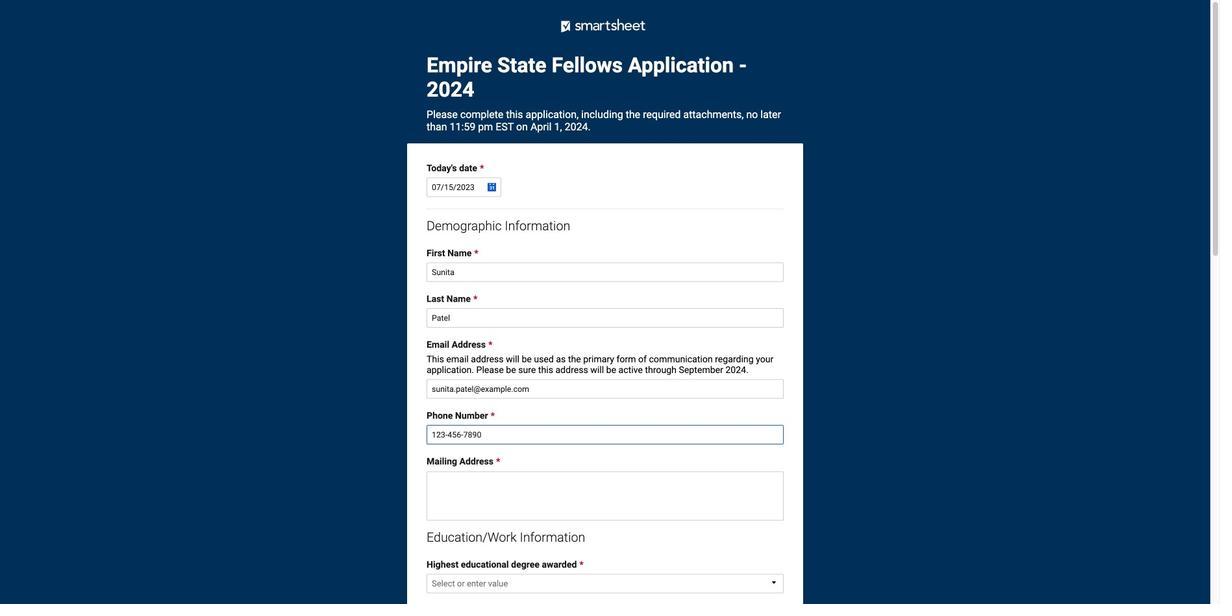 Task type: describe. For each thing, give the bounding box(es) containing it.
Today's date field
[[427, 178, 501, 197]]

logo image
[[527, 6, 683, 45]]



Task type: locate. For each thing, give the bounding box(es) containing it.
application
[[427, 560, 784, 598]]

None text field
[[427, 472, 784, 521]]

None field
[[427, 263, 784, 282], [427, 308, 784, 328], [427, 380, 784, 399], [427, 425, 784, 445], [427, 263, 784, 282], [427, 308, 784, 328], [427, 380, 784, 399], [427, 425, 784, 445]]

choose a date image
[[486, 182, 497, 192]]



Task type: vqa. For each thing, say whether or not it's contained in the screenshot.
'application' on the bottom
yes



